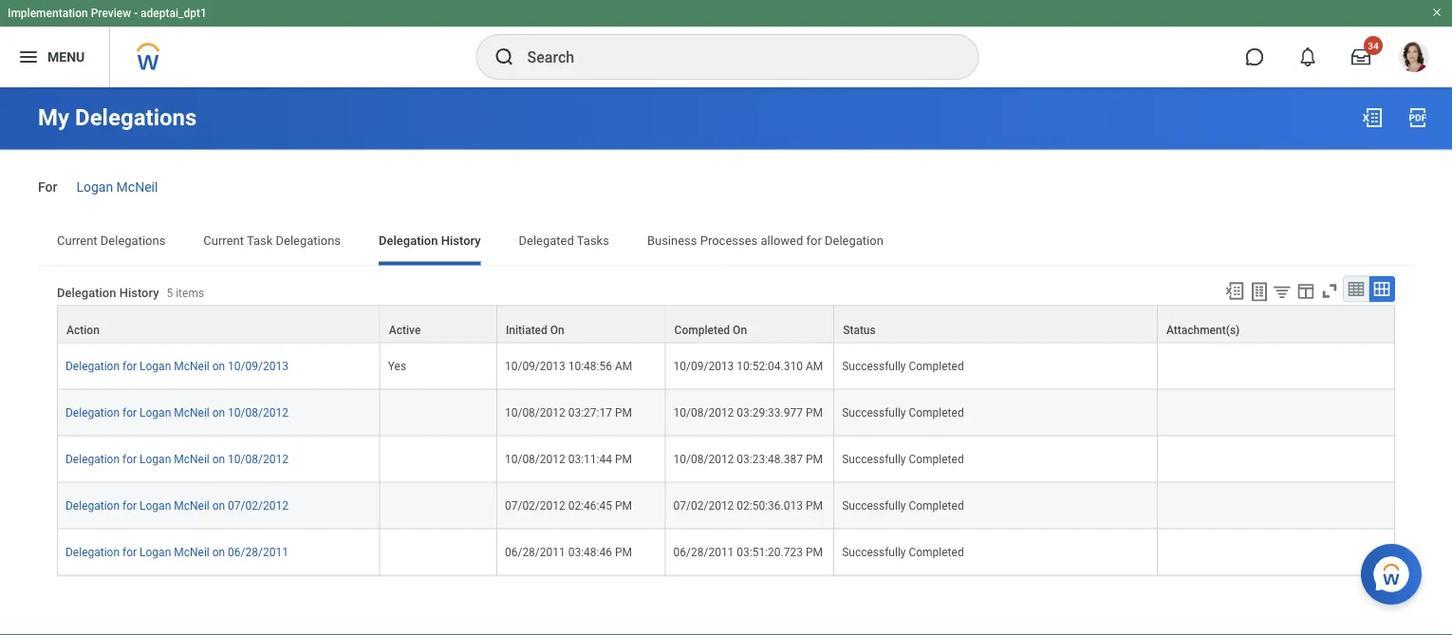 Task type: describe. For each thing, give the bounding box(es) containing it.
06/28/2011 for 06/28/2011 03:51:20.723 pm
[[674, 545, 734, 559]]

03:23:48.387
[[737, 452, 803, 466]]

pm for 10/08/2012 03:29:33.977 pm
[[806, 406, 823, 419]]

10/09/2013 for 10/09/2013 10:52:04.310 am
[[674, 359, 734, 372]]

delegations for my delegations
[[75, 104, 197, 131]]

1 06/28/2011 from the left
[[228, 545, 288, 559]]

03:11:44
[[568, 452, 612, 466]]

implementation preview -   adeptai_dpt1
[[8, 7, 207, 20]]

34
[[1368, 40, 1379, 51]]

06/28/2011 03:51:20.723 pm
[[674, 545, 823, 559]]

profile logan mcneil image
[[1399, 42, 1430, 76]]

logan for 07/02/2012 02:46:45 pm
[[140, 499, 171, 512]]

delegation history 5 items
[[57, 285, 204, 300]]

10/08/2012 03:23:48.387 pm
[[674, 452, 823, 466]]

delegations for current delegations
[[100, 233, 165, 248]]

1 successfully completed element from the top
[[842, 355, 964, 372]]

delegation for logan mcneil on 07/02/2012 link
[[65, 495, 288, 512]]

business processes allowed for delegation
[[647, 233, 884, 248]]

pm for 10/08/2012 03:23:48.387 pm
[[806, 452, 823, 466]]

mcneil up current delegations
[[116, 179, 158, 195]]

delegated tasks
[[519, 233, 609, 248]]

logan for 10/08/2012 03:11:44 pm
[[140, 452, 171, 466]]

10/08/2012 for 10/08/2012 03:29:33.977 pm
[[674, 406, 734, 419]]

justify image
[[17, 46, 40, 68]]

34 button
[[1340, 36, 1383, 78]]

expand table image
[[1373, 279, 1392, 298]]

completed on
[[675, 323, 747, 336]]

logan right for
[[76, 179, 113, 195]]

click to view/edit grid preferences image
[[1296, 280, 1317, 301]]

3 successfully completed element from the top
[[842, 449, 964, 466]]

02:46:45
[[568, 499, 612, 512]]

initiated on button
[[497, 306, 665, 342]]

pm for 10/08/2012 03:27:17 pm
[[615, 406, 632, 419]]

for for 06/28/2011 03:48:46 pm
[[122, 545, 137, 559]]

my
[[38, 104, 69, 131]]

export to excel image
[[1225, 280, 1245, 301]]

5
[[167, 286, 173, 300]]

history for delegation history
[[441, 233, 481, 248]]

10:52:04.310
[[737, 359, 803, 372]]

07/02/2012 for 07/02/2012 02:46:45 pm
[[505, 499, 566, 512]]

for
[[38, 179, 57, 195]]

initiated on
[[506, 323, 565, 336]]

successfully completed element for 07/02/2012 02:50:36.013 pm
[[842, 495, 964, 512]]

mcneil for 06/28/2011 03:48:46 pm
[[174, 545, 210, 559]]

3 successfully from the top
[[842, 452, 906, 466]]

delegation for logan mcneil on 10/08/2012 for 10/08/2012 03:11:44 pm
[[65, 452, 288, 466]]

completed for fifth successfully completed element from the bottom
[[909, 359, 964, 372]]

03:51:20.723
[[737, 545, 803, 559]]

pm for 10/08/2012 03:11:44 pm
[[615, 452, 632, 466]]

action
[[66, 323, 100, 336]]

am for 10/09/2013 10:48:56 am
[[615, 359, 632, 372]]

delegated
[[519, 233, 574, 248]]

pm for 07/02/2012 02:46:45 pm
[[615, 499, 632, 512]]

successfully for 06/28/2011 03:51:20.723 pm
[[842, 545, 906, 559]]

completed for successfully completed element associated with 06/28/2011 03:51:20.723 pm
[[909, 545, 964, 559]]

menu
[[47, 49, 85, 65]]

delegation for logan mcneil on 07/02/2012
[[65, 499, 288, 512]]

on for 06/28/2011 03:48:46 pm
[[212, 545, 225, 559]]

pm for 06/28/2011 03:48:46 pm
[[615, 545, 632, 559]]

status button
[[835, 306, 1157, 342]]

row containing delegation for logan mcneil on 10/09/2013
[[57, 343, 1395, 390]]

action button
[[58, 306, 379, 342]]

tasks
[[577, 233, 609, 248]]

current for current delegations
[[57, 233, 97, 248]]

adeptai_dpt1
[[141, 7, 207, 20]]

completed on button
[[666, 306, 834, 342]]

-
[[134, 7, 138, 20]]

logan for 10/08/2012 03:27:17 pm
[[140, 406, 171, 419]]

successfully for 10/08/2012 03:29:33.977 pm
[[842, 406, 906, 419]]

export to worksheets image
[[1248, 280, 1271, 303]]

on for completed on
[[733, 323, 747, 336]]

on for 10/08/2012 03:27:17 pm
[[212, 406, 225, 419]]

03:48:46
[[568, 545, 612, 559]]

logan mcneil
[[76, 179, 158, 195]]

for for 10/08/2012 03:11:44 pm
[[122, 452, 137, 466]]

10/08/2012 up delegation for logan mcneil on 07/02/2012 link
[[228, 452, 288, 466]]

toolbar inside my delegations "main content"
[[1216, 276, 1395, 305]]

tab list inside my delegations "main content"
[[38, 220, 1414, 265]]

on for 10/08/2012 03:11:44 pm
[[212, 452, 225, 466]]

mcneil for 10/08/2012 03:27:17 pm
[[174, 406, 210, 419]]

on for 07/02/2012 02:46:45 pm
[[212, 499, 225, 512]]



Task type: vqa. For each thing, say whether or not it's contained in the screenshot.
07/02/2012 02:46:45 PM the "on"
yes



Task type: locate. For each thing, give the bounding box(es) containing it.
row down completed on
[[57, 343, 1395, 390]]

4 row from the top
[[57, 436, 1395, 483]]

4 successfully completed from the top
[[842, 499, 964, 512]]

delegation for logan mcneil on 10/08/2012 link up delegation for logan mcneil on 07/02/2012 link
[[65, 449, 288, 466]]

completed for successfully completed element corresponding to 10/08/2012 03:29:33.977 pm
[[909, 406, 964, 419]]

on down action popup button
[[212, 359, 225, 372]]

0 horizontal spatial 07/02/2012
[[228, 499, 288, 512]]

row up 07/02/2012 02:50:36.013 pm
[[57, 436, 1395, 483]]

row down 07/02/2012 02:50:36.013 pm
[[57, 529, 1395, 576]]

tab list
[[38, 220, 1414, 265]]

delegation for logan mcneil on 10/08/2012 link for 10/08/2012 03:27:17 pm
[[65, 402, 288, 419]]

logan down delegation for logan mcneil on 10/09/2013
[[140, 406, 171, 419]]

my delegations
[[38, 104, 197, 131]]

for up delegation for logan mcneil on 07/02/2012 link
[[122, 452, 137, 466]]

tab list containing current delegations
[[38, 220, 1414, 265]]

1 current from the left
[[57, 233, 97, 248]]

delegation for logan mcneil on 10/08/2012 link
[[65, 402, 288, 419], [65, 449, 288, 466]]

history left delegated
[[441, 233, 481, 248]]

06/28/2011 left 03:48:46
[[505, 545, 566, 559]]

select to filter grid data image
[[1272, 281, 1293, 301]]

on up delegation for logan mcneil on 06/28/2011 link
[[212, 499, 225, 512]]

on
[[212, 359, 225, 372], [212, 406, 225, 419], [212, 452, 225, 466], [212, 499, 225, 512], [212, 545, 225, 559]]

06/28/2011
[[228, 545, 288, 559], [505, 545, 566, 559], [674, 545, 734, 559]]

5 successfully completed element from the top
[[842, 542, 964, 559]]

1 vertical spatial delegation for logan mcneil on 10/08/2012 link
[[65, 449, 288, 466]]

pm right 03:48:46
[[615, 545, 632, 559]]

for
[[806, 233, 822, 248], [122, 359, 137, 372], [122, 406, 137, 419], [122, 452, 137, 466], [122, 499, 137, 512], [122, 545, 137, 559]]

10:48:56
[[568, 359, 612, 372]]

for for 10/09/2013 10:48:56 am
[[122, 359, 137, 372]]

mcneil for 10/09/2013 10:48:56 am
[[174, 359, 210, 372]]

0 vertical spatial delegation for logan mcneil on 10/08/2012
[[65, 406, 288, 419]]

history inside tab list
[[441, 233, 481, 248]]

my delegations main content
[[0, 87, 1452, 635]]

2 successfully completed from the top
[[842, 406, 964, 419]]

2 horizontal spatial 06/28/2011
[[674, 545, 734, 559]]

07/02/2012 up delegation for logan mcneil on 06/28/2011 link
[[228, 499, 288, 512]]

current
[[57, 233, 97, 248], [203, 233, 244, 248]]

10/08/2012 up 07/02/2012 02:50:36.013 pm
[[674, 452, 734, 466]]

1 07/02/2012 from the left
[[228, 499, 288, 512]]

on up delegation for logan mcneil on 07/02/2012 link
[[212, 452, 225, 466]]

on right initiated
[[550, 323, 565, 336]]

logan
[[76, 179, 113, 195], [140, 359, 171, 372], [140, 406, 171, 419], [140, 452, 171, 466], [140, 499, 171, 512], [140, 545, 171, 559]]

delegation for logan mcneil on 06/28/2011
[[65, 545, 288, 559]]

1 horizontal spatial current
[[203, 233, 244, 248]]

10/08/2012 down delegation for logan mcneil on 10/09/2013
[[228, 406, 288, 419]]

on inside popup button
[[733, 323, 747, 336]]

successfully for 07/02/2012 02:50:36.013 pm
[[842, 499, 906, 512]]

completed inside popup button
[[675, 323, 730, 336]]

0 horizontal spatial am
[[615, 359, 632, 372]]

07/02/2012 02:50:36.013 pm
[[674, 499, 823, 512]]

pm right 03:11:44
[[615, 452, 632, 466]]

pm for 07/02/2012 02:50:36.013 pm
[[806, 499, 823, 512]]

active button
[[380, 306, 496, 342]]

10/08/2012 03:11:44 pm
[[505, 452, 632, 466]]

07/02/2012 for 07/02/2012 02:50:36.013 pm
[[674, 499, 734, 512]]

07/02/2012 inside delegation for logan mcneil on 07/02/2012 link
[[228, 499, 288, 512]]

cell
[[1158, 343, 1395, 390], [380, 390, 497, 436], [1158, 390, 1395, 436], [380, 436, 497, 483], [1158, 436, 1395, 483], [380, 483, 497, 529], [1158, 483, 1395, 529], [380, 529, 497, 576]]

notifications large image
[[1299, 47, 1318, 66]]

Search Workday  search field
[[527, 36, 939, 78]]

yes
[[388, 359, 406, 372]]

menu button
[[0, 27, 109, 87]]

10/09/2013
[[228, 359, 288, 372], [505, 359, 566, 372], [674, 359, 734, 372]]

delegation for logan mcneil on 10/08/2012 down delegation for logan mcneil on 10/09/2013
[[65, 406, 288, 419]]

10/08/2012 for 10/08/2012 03:23:48.387 pm
[[674, 452, 734, 466]]

completed for 07/02/2012 02:50:36.013 pm successfully completed element
[[909, 499, 964, 512]]

row containing action
[[57, 305, 1395, 343]]

10/09/2013 down action popup button
[[228, 359, 288, 372]]

1 on from the left
[[550, 323, 565, 336]]

0 horizontal spatial 06/28/2011
[[228, 545, 288, 559]]

2 06/28/2011 from the left
[[505, 545, 566, 559]]

delegation for logan mcneil on 10/08/2012 link for 10/08/2012 03:11:44 pm
[[65, 449, 288, 466]]

fullscreen image
[[1319, 280, 1340, 301]]

1 delegation for logan mcneil on 10/08/2012 from the top
[[65, 406, 288, 419]]

06/28/2011 down 07/02/2012 02:50:36.013 pm
[[674, 545, 734, 559]]

10/08/2012 03:29:33.977 pm
[[674, 406, 823, 419]]

task
[[247, 233, 273, 248]]

03:29:33.977
[[737, 406, 803, 419]]

2 horizontal spatial 10/09/2013
[[674, 359, 734, 372]]

10/08/2012 left 03:27:17
[[505, 406, 566, 419]]

delegations up delegation history 5 items
[[100, 233, 165, 248]]

delegation history
[[379, 233, 481, 248]]

logan up delegation for logan mcneil on 06/28/2011 link
[[140, 499, 171, 512]]

2 07/02/2012 from the left
[[505, 499, 566, 512]]

10/09/2013 down completed on
[[674, 359, 734, 372]]

for up delegation for logan mcneil on 06/28/2011 link
[[122, 499, 137, 512]]

10/09/2013 10:52:04.310 am
[[674, 359, 823, 372]]

successfully completed
[[842, 359, 964, 372], [842, 406, 964, 419], [842, 452, 964, 466], [842, 499, 964, 512], [842, 545, 964, 559]]

pm right 03:51:20.723
[[806, 545, 823, 559]]

03:27:17
[[568, 406, 612, 419]]

2 row from the top
[[57, 343, 1395, 390]]

search image
[[493, 46, 516, 68]]

history
[[441, 233, 481, 248], [119, 285, 159, 300]]

export to excel image
[[1361, 106, 1384, 129]]

items
[[176, 286, 204, 300]]

5 row from the top
[[57, 483, 1395, 529]]

0 horizontal spatial history
[[119, 285, 159, 300]]

on inside popup button
[[550, 323, 565, 336]]

06/28/2011 03:48:46 pm
[[505, 545, 632, 559]]

5 on from the top
[[212, 545, 225, 559]]

10/09/2013 for 10/09/2013 10:48:56 am
[[505, 359, 566, 372]]

02:50:36.013
[[737, 499, 803, 512]]

for down delegation history 5 items
[[122, 359, 137, 372]]

pm for 06/28/2011 03:51:20.723 pm
[[806, 545, 823, 559]]

delegations
[[75, 104, 197, 131], [100, 233, 165, 248], [276, 233, 341, 248]]

logan down 5 on the top left of the page
[[140, 359, 171, 372]]

logan up delegation for logan mcneil on 07/02/2012 link
[[140, 452, 171, 466]]

delegation for logan mcneil on 10/09/2013
[[65, 359, 288, 372]]

row containing delegation for logan mcneil on 06/28/2011
[[57, 529, 1395, 576]]

1 vertical spatial delegation for logan mcneil on 10/08/2012
[[65, 452, 288, 466]]

processes
[[700, 233, 758, 248]]

on down delegation for logan mcneil on 10/09/2013
[[212, 406, 225, 419]]

close environment banner image
[[1431, 7, 1443, 18]]

2 horizontal spatial 07/02/2012
[[674, 499, 734, 512]]

5 successfully from the top
[[842, 545, 906, 559]]

0 horizontal spatial current
[[57, 233, 97, 248]]

0 horizontal spatial 10/09/2013
[[228, 359, 288, 372]]

pm
[[615, 406, 632, 419], [806, 406, 823, 419], [615, 452, 632, 466], [806, 452, 823, 466], [615, 499, 632, 512], [806, 499, 823, 512], [615, 545, 632, 559], [806, 545, 823, 559]]

3 07/02/2012 from the left
[[674, 499, 734, 512]]

successfully
[[842, 359, 906, 372], [842, 406, 906, 419], [842, 452, 906, 466], [842, 499, 906, 512], [842, 545, 906, 559]]

10/08/2012
[[228, 406, 288, 419], [505, 406, 566, 419], [674, 406, 734, 419], [228, 452, 288, 466], [505, 452, 566, 466], [674, 452, 734, 466]]

1 successfully from the top
[[842, 359, 906, 372]]

logan down the delegation for logan mcneil on 07/02/2012
[[140, 545, 171, 559]]

2 delegation for logan mcneil on 10/08/2012 link from the top
[[65, 449, 288, 466]]

delegation for logan mcneil on 10/09/2013 link
[[65, 355, 288, 372]]

delegation for logan mcneil on 10/08/2012 up delegation for logan mcneil on 07/02/2012 link
[[65, 452, 288, 466]]

pm right 02:46:45
[[615, 499, 632, 512]]

for right "allowed"
[[806, 233, 822, 248]]

2 on from the left
[[733, 323, 747, 336]]

3 successfully completed from the top
[[842, 452, 964, 466]]

on for initiated on
[[550, 323, 565, 336]]

2 successfully from the top
[[842, 406, 906, 419]]

on up 10/09/2013 10:52:04.310 am
[[733, 323, 747, 336]]

10/08/2012 left 03:11:44
[[505, 452, 566, 466]]

delegation for logan mcneil on 10/08/2012 link down delegation for logan mcneil on 10/09/2013
[[65, 402, 288, 419]]

successfully completed for 06/28/2011 03:51:20.723 pm
[[842, 545, 964, 559]]

for for 07/02/2012 02:46:45 pm
[[122, 499, 137, 512]]

3 row from the top
[[57, 390, 1395, 436]]

pm right 03:29:33.977
[[806, 406, 823, 419]]

successfully completed element
[[842, 355, 964, 372], [842, 402, 964, 419], [842, 449, 964, 466], [842, 495, 964, 512], [842, 542, 964, 559]]

6 row from the top
[[57, 529, 1395, 576]]

1 row from the top
[[57, 305, 1395, 343]]

for for 10/08/2012 03:27:17 pm
[[122, 406, 137, 419]]

5 successfully completed from the top
[[842, 545, 964, 559]]

current delegations
[[57, 233, 165, 248]]

row
[[57, 305, 1395, 343], [57, 343, 1395, 390], [57, 390, 1395, 436], [57, 436, 1395, 483], [57, 483, 1395, 529], [57, 529, 1395, 576]]

delegations up logan mcneil link
[[75, 104, 197, 131]]

toolbar
[[1216, 276, 1395, 305]]

am right 10:48:56
[[615, 359, 632, 372]]

allowed
[[761, 233, 803, 248]]

pm right 02:50:36.013
[[806, 499, 823, 512]]

10/08/2012 for 10/08/2012 03:11:44 pm
[[505, 452, 566, 466]]

06/28/2011 for 06/28/2011 03:48:46 pm
[[505, 545, 566, 559]]

current down for
[[57, 233, 97, 248]]

07/02/2012 down 10/08/2012 03:23:48.387 pm
[[674, 499, 734, 512]]

mcneil up delegation for logan mcneil on 07/02/2012 link
[[174, 452, 210, 466]]

mcneil up delegation for logan mcneil on 06/28/2011 link
[[174, 499, 210, 512]]

1 horizontal spatial am
[[806, 359, 823, 372]]

successfully completed for 10/08/2012 03:29:33.977 pm
[[842, 406, 964, 419]]

2 delegation for logan mcneil on 10/08/2012 from the top
[[65, 452, 288, 466]]

table image
[[1347, 279, 1366, 298]]

1 vertical spatial history
[[119, 285, 159, 300]]

menu banner
[[0, 0, 1452, 87]]

1 10/09/2013 from the left
[[228, 359, 288, 372]]

2 on from the top
[[212, 406, 225, 419]]

mcneil down delegation for logan mcneil on 10/09/2013
[[174, 406, 210, 419]]

history for delegation history 5 items
[[119, 285, 159, 300]]

attachment(s)
[[1167, 323, 1240, 336]]

on
[[550, 323, 565, 336], [733, 323, 747, 336]]

delegation for logan mcneil on 10/08/2012 for 10/08/2012 03:27:17 pm
[[65, 406, 288, 419]]

view printable version (pdf) image
[[1407, 106, 1430, 129]]

3 06/28/2011 from the left
[[674, 545, 734, 559]]

10/08/2012 up 10/08/2012 03:23:48.387 pm
[[674, 406, 734, 419]]

status
[[843, 323, 876, 336]]

3 on from the top
[[212, 452, 225, 466]]

3 10/09/2013 from the left
[[674, 359, 734, 372]]

pm right 03:27:17
[[615, 406, 632, 419]]

0 vertical spatial delegation for logan mcneil on 10/08/2012 link
[[65, 402, 288, 419]]

logan for 10/09/2013 10:48:56 am
[[140, 359, 171, 372]]

inbox large image
[[1352, 47, 1371, 66]]

07/02/2012 02:46:45 pm
[[505, 499, 632, 512]]

logan mcneil link
[[76, 175, 158, 195]]

on for 10/09/2013 10:48:56 am
[[212, 359, 225, 372]]

am
[[615, 359, 632, 372], [806, 359, 823, 372]]

history left 5 on the top left of the page
[[119, 285, 159, 300]]

1 horizontal spatial history
[[441, 233, 481, 248]]

4 successfully completed element from the top
[[842, 495, 964, 512]]

initiated
[[506, 323, 548, 336]]

10/08/2012 for 10/08/2012 03:27:17 pm
[[505, 406, 566, 419]]

2 successfully completed element from the top
[[842, 402, 964, 419]]

current task delegations
[[203, 233, 341, 248]]

mcneil for 07/02/2012 02:46:45 pm
[[174, 499, 210, 512]]

delegation for logan mcneil on 10/08/2012
[[65, 406, 288, 419], [65, 452, 288, 466]]

preview
[[91, 7, 131, 20]]

successfully completed element for 10/08/2012 03:29:33.977 pm
[[842, 402, 964, 419]]

07/02/2012
[[228, 499, 288, 512], [505, 499, 566, 512], [674, 499, 734, 512]]

delegation
[[379, 233, 438, 248], [825, 233, 884, 248], [57, 285, 116, 300], [65, 359, 120, 372], [65, 406, 120, 419], [65, 452, 120, 466], [65, 499, 120, 512], [65, 545, 120, 559]]

1 delegation for logan mcneil on 10/08/2012 link from the top
[[65, 402, 288, 419]]

am for 10/09/2013 10:52:04.310 am
[[806, 359, 823, 372]]

on down the delegation for logan mcneil on 07/02/2012
[[212, 545, 225, 559]]

pm right 03:23:48.387
[[806, 452, 823, 466]]

row containing delegation for logan mcneil on 07/02/2012
[[57, 483, 1395, 529]]

am right 10:52:04.310
[[806, 359, 823, 372]]

for down the delegation for logan mcneil on 07/02/2012
[[122, 545, 137, 559]]

row up 10/09/2013 10:52:04.310 am
[[57, 305, 1395, 343]]

mcneil down action popup button
[[174, 359, 210, 372]]

implementation
[[8, 7, 88, 20]]

1 am from the left
[[615, 359, 632, 372]]

10/09/2013 10:48:56 am
[[505, 359, 632, 372]]

mcneil for 10/08/2012 03:11:44 pm
[[174, 452, 210, 466]]

delegation for logan mcneil on 06/28/2011 link
[[65, 542, 288, 559]]

current left task
[[203, 233, 244, 248]]

1 horizontal spatial on
[[733, 323, 747, 336]]

1 horizontal spatial 07/02/2012
[[505, 499, 566, 512]]

10/09/2013 down initiated on
[[505, 359, 566, 372]]

1 horizontal spatial 06/28/2011
[[505, 545, 566, 559]]

10/08/2012 03:27:17 pm
[[505, 406, 632, 419]]

4 successfully from the top
[[842, 499, 906, 512]]

1 successfully completed from the top
[[842, 359, 964, 372]]

row up 10/08/2012 03:23:48.387 pm
[[57, 390, 1395, 436]]

business
[[647, 233, 697, 248]]

delegations right task
[[276, 233, 341, 248]]

current for current task delegations
[[203, 233, 244, 248]]

0 horizontal spatial on
[[550, 323, 565, 336]]

active
[[389, 323, 421, 336]]

completed
[[675, 323, 730, 336], [909, 359, 964, 372], [909, 406, 964, 419], [909, 452, 964, 466], [909, 499, 964, 512], [909, 545, 964, 559]]

1 on from the top
[[212, 359, 225, 372]]

07/02/2012 left 02:46:45
[[505, 499, 566, 512]]

successfully completed for 07/02/2012 02:50:36.013 pm
[[842, 499, 964, 512]]

0 vertical spatial history
[[441, 233, 481, 248]]

completed for third successfully completed element from the top of the my delegations "main content"
[[909, 452, 964, 466]]

mcneil
[[116, 179, 158, 195], [174, 359, 210, 372], [174, 406, 210, 419], [174, 452, 210, 466], [174, 499, 210, 512], [174, 545, 210, 559]]

mcneil down the delegation for logan mcneil on 07/02/2012
[[174, 545, 210, 559]]

2 10/09/2013 from the left
[[505, 359, 566, 372]]

2 am from the left
[[806, 359, 823, 372]]

logan for 06/28/2011 03:48:46 pm
[[140, 545, 171, 559]]

row up 06/28/2011 03:51:20.723 pm in the bottom of the page
[[57, 483, 1395, 529]]

attachment(s) button
[[1158, 306, 1394, 342]]

1 horizontal spatial 10/09/2013
[[505, 359, 566, 372]]

successfully completed element for 06/28/2011 03:51:20.723 pm
[[842, 542, 964, 559]]

06/28/2011 down the delegation for logan mcneil on 07/02/2012
[[228, 545, 288, 559]]

2 current from the left
[[203, 233, 244, 248]]

for down delegation for logan mcneil on 10/09/2013
[[122, 406, 137, 419]]

4 on from the top
[[212, 499, 225, 512]]



